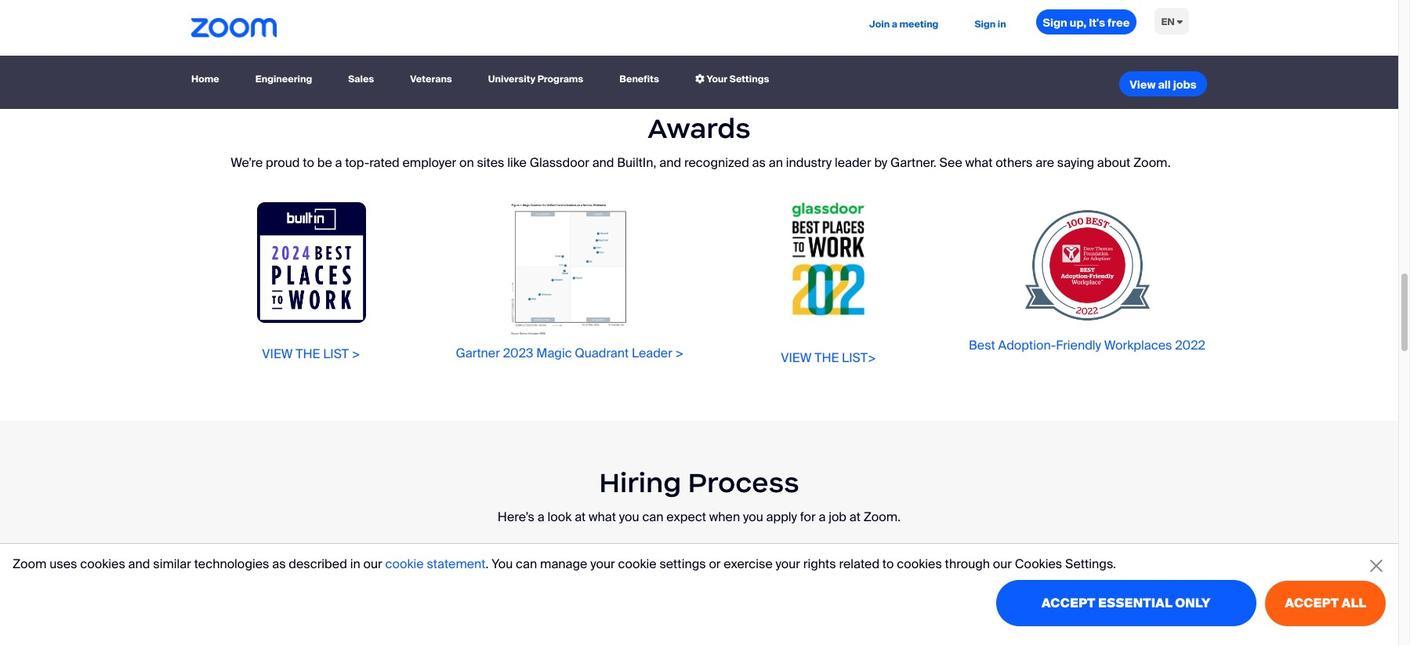 Task type: describe. For each thing, give the bounding box(es) containing it.
quadrant
[[575, 345, 629, 362]]

uses
[[50, 556, 77, 572]]

sales
[[348, 73, 374, 85]]

0 horizontal spatial >
[[352, 346, 360, 363]]

university programs link
[[482, 66, 590, 93]]

sign for sign up, it's free
[[1044, 16, 1068, 30]]

look
[[548, 509, 572, 526]]

free
[[1108, 16, 1130, 30]]

1 horizontal spatial and
[[593, 155, 614, 171]]

are
[[1036, 155, 1055, 171]]

view the list>
[[781, 349, 877, 366]]

accept for accept all
[[1286, 595, 1340, 612]]

a right for at right bottom
[[819, 509, 826, 526]]

process
[[688, 466, 800, 500]]

friendly
[[1057, 337, 1102, 353]]

benefits
[[620, 73, 659, 85]]

an
[[769, 155, 783, 171]]

manage
[[540, 556, 588, 572]]

settings
[[660, 556, 706, 572]]

rights
[[804, 556, 837, 572]]

for
[[801, 509, 816, 526]]

zoom uses cookies and similar technologies as described in our cookie statement . you can manage your cookie settings or exercise your rights related to cookies through our cookies settings.
[[13, 556, 1117, 572]]

accept all
[[1286, 595, 1367, 612]]

cookies
[[1016, 556, 1063, 572]]

join a meeting link
[[864, 0, 945, 50]]

settings
[[730, 73, 770, 85]]

2 our from the left
[[994, 556, 1013, 572]]

best adoption-friendly workplaces 2022 link
[[969, 337, 1206, 353]]

2 at from the left
[[850, 509, 861, 526]]

the for list
[[296, 346, 320, 363]]

sign up, it's free link
[[1037, 9, 1138, 35]]

hiring
[[599, 466, 682, 500]]

best
[[969, 337, 996, 353]]

0 horizontal spatial zoom.
[[864, 509, 901, 526]]

expect
[[667, 509, 707, 526]]

all for accept
[[1342, 595, 1367, 612]]

2 cookie from the left
[[618, 556, 657, 572]]

university programs
[[488, 73, 584, 85]]

industry
[[786, 155, 832, 171]]

jobs
[[1174, 78, 1197, 92]]

bptw22_logo_stacked_ _en.png image
[[791, 203, 867, 318]]

by
[[875, 155, 888, 171]]

magic
[[537, 345, 572, 362]]

through
[[946, 556, 991, 572]]

2 cookies from the left
[[897, 556, 943, 572]]

view the list >
[[262, 346, 360, 363]]

1 cookies from the left
[[80, 556, 125, 572]]

1 horizontal spatial zoom.
[[1134, 155, 1171, 171]]

workplaces
[[1105, 337, 1173, 353]]

related
[[840, 556, 880, 572]]

1 horizontal spatial >
[[676, 345, 684, 362]]

glassdoor
[[530, 155, 590, 171]]

view
[[1130, 78, 1156, 92]]

cookie statement link
[[385, 556, 486, 572]]

in inside "link"
[[998, 18, 1007, 31]]

view the list > link
[[262, 346, 360, 363]]

cog image
[[696, 74, 705, 84]]

your
[[707, 73, 728, 85]]

see
[[940, 155, 963, 171]]

2023
[[503, 345, 534, 362]]

when
[[710, 509, 740, 526]]

1 you from the left
[[619, 509, 640, 526]]

here's a look at what you can expect when you apply for a job at zoom.
[[498, 509, 901, 526]]

sign for sign in
[[975, 18, 996, 31]]

statement
[[427, 556, 486, 572]]

2 you from the left
[[743, 509, 764, 526]]

2022
[[1176, 337, 1206, 353]]

sign in link
[[969, 0, 1013, 50]]

engineering link
[[249, 66, 319, 93]]

best adoption-friendly workplaces 2022
[[969, 337, 1206, 353]]

leader
[[835, 155, 872, 171]]

veterans link
[[404, 66, 459, 93]]

en button
[[1149, 0, 1196, 45]]

or
[[709, 556, 721, 572]]

1 horizontal spatial as
[[753, 155, 766, 171]]

similar
[[153, 556, 191, 572]]

awards
[[648, 111, 751, 146]]

sign in
[[975, 18, 1007, 31]]

view for view the list>
[[781, 349, 812, 366]]

home link
[[191, 66, 226, 93]]

builtin,
[[617, 155, 657, 171]]

accept essential only
[[1042, 595, 1211, 612]]

your settings
[[705, 73, 770, 85]]

here's
[[498, 509, 535, 526]]

2 horizontal spatial and
[[660, 155, 682, 171]]

.
[[486, 556, 489, 572]]

engineering
[[255, 73, 312, 85]]

view all jobs link
[[1120, 72, 1208, 97]]

job
[[829, 509, 847, 526]]

adoption-
[[999, 337, 1057, 353]]

afw_100best 2022.png image
[[1025, 203, 1151, 329]]

1 cookie from the left
[[385, 556, 424, 572]]

hiring process
[[599, 466, 800, 500]]

we're
[[231, 155, 263, 171]]

university
[[488, 73, 536, 85]]

caret down image
[[1178, 17, 1184, 27]]

1 vertical spatial to
[[883, 556, 894, 572]]

view the list> link
[[781, 349, 877, 366]]

join
[[870, 18, 890, 31]]

saying
[[1058, 155, 1095, 171]]

described
[[289, 556, 347, 572]]

it's
[[1090, 16, 1106, 30]]

accept for accept essential only
[[1042, 595, 1096, 612]]

a left look
[[538, 509, 545, 526]]

gartner.
[[891, 155, 937, 171]]

settings.
[[1066, 556, 1117, 572]]

about
[[1098, 155, 1131, 171]]

your settings link
[[689, 66, 776, 93]]



Task type: locate. For each thing, give the bounding box(es) containing it.
join a meeting
[[870, 18, 939, 31]]

as left an
[[753, 155, 766, 171]]

recognized
[[685, 155, 750, 171]]

0 vertical spatial all
[[1159, 78, 1172, 92]]

1 vertical spatial zoom.
[[864, 509, 901, 526]]

to right related
[[883, 556, 894, 572]]

1 horizontal spatial accept
[[1286, 595, 1340, 612]]

your right 'manage'
[[591, 556, 615, 572]]

0 horizontal spatial your
[[591, 556, 615, 572]]

rated
[[370, 155, 400, 171]]

a right join
[[892, 18, 898, 31]]

and left builtin,
[[593, 155, 614, 171]]

1 horizontal spatial our
[[994, 556, 1013, 572]]

all inside button
[[1342, 595, 1367, 612]]

leader
[[632, 345, 673, 362]]

1 horizontal spatial can
[[643, 509, 664, 526]]

sign right the meeting
[[975, 18, 996, 31]]

en
[[1162, 16, 1176, 28]]

view
[[262, 346, 293, 363], [781, 349, 812, 366]]

can left expect
[[643, 509, 664, 526]]

sign left up,
[[1044, 16, 1068, 30]]

employer
[[403, 155, 457, 171]]

our right described
[[364, 556, 383, 572]]

on
[[460, 155, 474, 171]]

1 horizontal spatial your
[[776, 556, 801, 572]]

view left list> on the bottom of the page
[[781, 349, 812, 366]]

be
[[317, 155, 332, 171]]

1 vertical spatial all
[[1342, 595, 1367, 612]]

home
[[191, 73, 219, 85]]

0 vertical spatial what
[[966, 155, 993, 171]]

proud
[[266, 155, 300, 171]]

cookie left statement
[[385, 556, 424, 572]]

all for view
[[1159, 78, 1172, 92]]

the for list>
[[815, 349, 839, 366]]

our right through
[[994, 556, 1013, 572]]

0 horizontal spatial at
[[575, 509, 586, 526]]

veterans
[[410, 73, 452, 85]]

>
[[676, 345, 684, 362], [352, 346, 360, 363]]

1 our from the left
[[364, 556, 383, 572]]

the left list
[[296, 346, 320, 363]]

your
[[591, 556, 615, 572], [776, 556, 801, 572]]

0 horizontal spatial all
[[1159, 78, 1172, 92]]

view left list
[[262, 346, 293, 363]]

0 horizontal spatial cookies
[[80, 556, 125, 572]]

what right look
[[589, 509, 616, 526]]

you down the hiring
[[619, 509, 640, 526]]

to
[[303, 155, 314, 171], [883, 556, 894, 572]]

what
[[966, 155, 993, 171], [589, 509, 616, 526]]

sales link
[[342, 66, 381, 93]]

to left be
[[303, 155, 314, 171]]

top-
[[345, 155, 370, 171]]

at right job
[[850, 509, 861, 526]]

0 horizontal spatial the
[[296, 346, 320, 363]]

sites
[[477, 155, 505, 171]]

the
[[296, 346, 320, 363], [815, 349, 839, 366]]

1 horizontal spatial all
[[1342, 595, 1367, 612]]

at right look
[[575, 509, 586, 526]]

1 your from the left
[[591, 556, 615, 572]]

0 horizontal spatial you
[[619, 509, 640, 526]]

1 horizontal spatial at
[[850, 509, 861, 526]]

accept inside button
[[1286, 595, 1340, 612]]

0 vertical spatial can
[[643, 509, 664, 526]]

you right when at the bottom right of page
[[743, 509, 764, 526]]

zoom. right job
[[864, 509, 901, 526]]

0 horizontal spatial sign
[[975, 18, 996, 31]]

and left similar
[[128, 556, 150, 572]]

sign up, it's free
[[1044, 16, 1130, 30]]

1 accept from the left
[[1042, 595, 1096, 612]]

1 horizontal spatial the
[[815, 349, 839, 366]]

zoom. right about
[[1134, 155, 1171, 171]]

1 horizontal spatial cookie
[[618, 556, 657, 572]]

1 horizontal spatial you
[[743, 509, 764, 526]]

at
[[575, 509, 586, 526], [850, 509, 861, 526]]

0 horizontal spatial as
[[272, 556, 286, 572]]

2 your from the left
[[776, 556, 801, 572]]

2024bptw_generalbadge_year_fullcolor.png image
[[257, 203, 366, 323]]

1 horizontal spatial to
[[883, 556, 894, 572]]

you
[[492, 556, 513, 572]]

meeting
[[900, 18, 939, 31]]

0 horizontal spatial cookie
[[385, 556, 424, 572]]

1 horizontal spatial sign
[[1044, 16, 1068, 30]]

list
[[323, 346, 349, 363]]

only
[[1176, 595, 1211, 612]]

1 horizontal spatial in
[[998, 18, 1007, 31]]

1 vertical spatial in
[[350, 556, 361, 572]]

technologies
[[194, 556, 269, 572]]

apply
[[767, 509, 798, 526]]

accept
[[1042, 595, 1096, 612], [1286, 595, 1340, 612]]

what right the see
[[966, 155, 993, 171]]

the left list> on the bottom of the page
[[815, 349, 839, 366]]

> right list
[[352, 346, 360, 363]]

0 horizontal spatial what
[[589, 509, 616, 526]]

> right the 'leader'
[[676, 345, 684, 362]]

0 horizontal spatial to
[[303, 155, 314, 171]]

0 horizontal spatial view
[[262, 346, 293, 363]]

0 vertical spatial in
[[998, 18, 1007, 31]]

cookies left through
[[897, 556, 943, 572]]

a right be
[[335, 155, 342, 171]]

as
[[753, 155, 766, 171], [272, 556, 286, 572]]

sign inside "link"
[[975, 18, 996, 31]]

1 vertical spatial can
[[516, 556, 537, 572]]

accept all button
[[1266, 581, 1387, 626]]

your left rights
[[776, 556, 801, 572]]

0 vertical spatial as
[[753, 155, 766, 171]]

essential
[[1099, 595, 1173, 612]]

a
[[892, 18, 898, 31], [335, 155, 342, 171], [538, 509, 545, 526], [819, 509, 826, 526]]

0 horizontal spatial in
[[350, 556, 361, 572]]

gartner 2023 magic quadrant leader >
[[456, 345, 684, 362]]

0 horizontal spatial accept
[[1042, 595, 1096, 612]]

0 horizontal spatial can
[[516, 556, 537, 572]]

programs
[[538, 73, 584, 85]]

and
[[593, 155, 614, 171], [660, 155, 682, 171], [128, 556, 150, 572]]

in left up,
[[998, 18, 1007, 31]]

cookies right uses
[[80, 556, 125, 572]]

0 horizontal spatial our
[[364, 556, 383, 572]]

zoom
[[13, 556, 47, 572]]

accept inside "button"
[[1042, 595, 1096, 612]]

1 at from the left
[[575, 509, 586, 526]]

view all jobs
[[1130, 78, 1197, 92]]

our
[[364, 556, 383, 572], [994, 556, 1013, 572]]

1 horizontal spatial what
[[966, 155, 993, 171]]

0 horizontal spatial and
[[128, 556, 150, 572]]

0 vertical spatial zoom.
[[1134, 155, 1171, 171]]

all
[[1159, 78, 1172, 92], [1342, 595, 1367, 612]]

can right you
[[516, 556, 537, 572]]

1 vertical spatial as
[[272, 556, 286, 572]]

accept essential only button
[[997, 580, 1257, 627]]

1 horizontal spatial view
[[781, 349, 812, 366]]

1 vertical spatial what
[[589, 509, 616, 526]]

2 accept from the left
[[1286, 595, 1340, 612]]

others
[[996, 155, 1033, 171]]

in
[[998, 18, 1007, 31], [350, 556, 361, 572]]

up,
[[1070, 16, 1087, 30]]

list>
[[842, 349, 877, 366]]

as left described
[[272, 556, 286, 572]]

screen_shot_2023 01 26_at_4.52.09_pm.png image
[[509, 203, 631, 337]]

0 vertical spatial to
[[303, 155, 314, 171]]

gartner
[[456, 345, 500, 362]]

zoom.
[[1134, 155, 1171, 171], [864, 509, 901, 526]]

you
[[619, 509, 640, 526], [743, 509, 764, 526]]

sign
[[1044, 16, 1068, 30], [975, 18, 996, 31]]

in right described
[[350, 556, 361, 572]]

benefits link
[[614, 66, 666, 93]]

and right builtin,
[[660, 155, 682, 171]]

view for view the list >
[[262, 346, 293, 363]]

like
[[508, 155, 527, 171]]

gartner 2023 magic quadrant leader > link
[[456, 345, 684, 362]]

cookies
[[80, 556, 125, 572], [897, 556, 943, 572]]

1 horizontal spatial cookies
[[897, 556, 943, 572]]

cookie left settings
[[618, 556, 657, 572]]



Task type: vqa. For each thing, say whether or not it's contained in the screenshot.
technologies
yes



